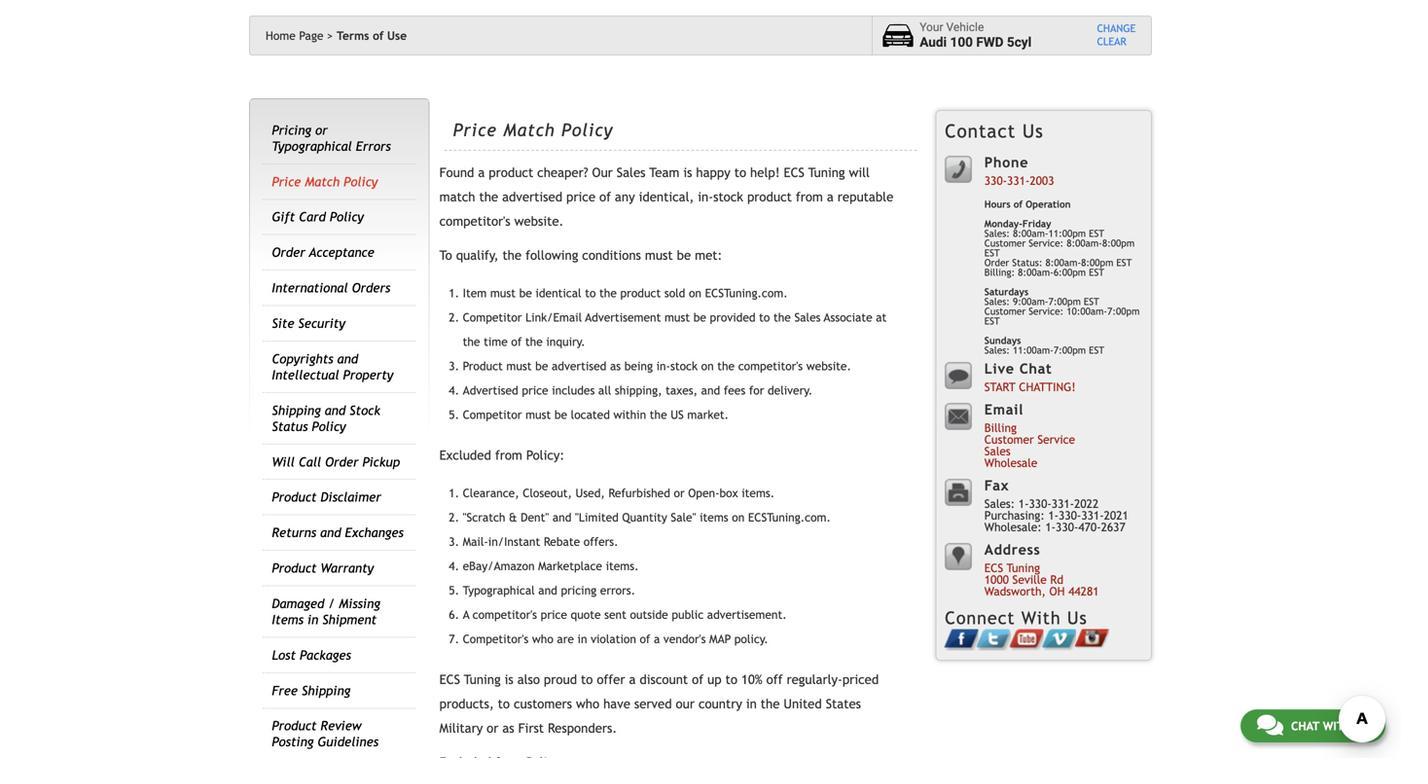 Task type: vqa. For each thing, say whether or not it's contained in the screenshot.
expressed
no



Task type: locate. For each thing, give the bounding box(es) containing it.
1 horizontal spatial price
[[453, 120, 497, 140]]

be down 'inquiry.'
[[535, 359, 548, 373]]

8:00pm
[[1102, 237, 1135, 249], [1081, 257, 1114, 268]]

8:00am- up 6:00pm
[[1067, 237, 1102, 249]]

the up fees at the right of the page
[[717, 359, 735, 373]]

2 horizontal spatial sales
[[985, 444, 1011, 458]]

is right team
[[683, 165, 692, 180]]

advertised down cheaper?
[[502, 189, 563, 204]]

chat down 11:00am-
[[1020, 361, 1052, 377]]

1 vertical spatial website.
[[806, 359, 851, 373]]

offer
[[597, 672, 625, 687]]

or right 'military'
[[487, 721, 499, 736]]

or left "open-"
[[674, 486, 685, 500]]

7:00pm down 10:00am-
[[1054, 344, 1086, 356]]

ecs right help!
[[784, 165, 805, 180]]

will call order pickup link
[[272, 454, 400, 469]]

proud
[[544, 672, 577, 687]]

0 vertical spatial website.
[[514, 214, 564, 229]]

to left "offer"
[[581, 672, 593, 687]]

as
[[610, 359, 621, 373], [503, 721, 514, 736]]

sales: down hours
[[985, 228, 1010, 239]]

product up advertised
[[463, 359, 503, 373]]

0 horizontal spatial as
[[503, 721, 514, 736]]

billing
[[985, 421, 1017, 434]]

within
[[614, 408, 646, 421]]

2 vertical spatial in
[[746, 696, 757, 711]]

in-
[[698, 189, 713, 204], [656, 359, 670, 373]]

have
[[603, 696, 631, 711]]

price up found
[[453, 120, 497, 140]]

sales: down billing:
[[985, 296, 1010, 307]]

errors
[[356, 139, 391, 154]]

live
[[985, 361, 1015, 377]]

sales: inside fax sales: 1-330-331-2022 purchasing: 1-330-331-2021 wholesale: 1-330-470-2637
[[985, 497, 1015, 510]]

billing link
[[985, 421, 1017, 434]]

1 vertical spatial price match policy
[[272, 174, 378, 189]]

be inside competitor link/email advertisement must be provided to the sales associate at the time of the inquiry.
[[694, 310, 706, 324]]

2 horizontal spatial ecs
[[985, 561, 1003, 574]]

refurbished
[[609, 486, 670, 500]]

price match policy up the gift card policy link
[[272, 174, 378, 189]]

0 vertical spatial items.
[[742, 486, 775, 500]]

inquiry.
[[546, 335, 585, 348]]

who up responders.
[[576, 696, 600, 711]]

1 horizontal spatial typographical
[[463, 583, 535, 597]]

7:00pm
[[1049, 296, 1081, 307], [1108, 306, 1140, 317], [1054, 344, 1086, 356]]

competitor up the time
[[463, 310, 522, 324]]

identical
[[536, 286, 582, 300]]

of right hours
[[1014, 198, 1023, 210]]

located
[[571, 408, 610, 421]]

price down cheaper?
[[566, 189, 596, 204]]

the inside ecs tuning is also proud to offer a discount of up to 10% off regularly-priced products, to customers who have served our country in the united states military or as first responders.
[[761, 696, 780, 711]]

competitor's inside found a product cheaper? our sales team is happy to help! ecs tuning will match the advertised price of any identical, in-stock product from a reputable competitor's website.
[[440, 214, 511, 229]]

1 vertical spatial match
[[305, 174, 340, 189]]

chat with us
[[1291, 719, 1369, 733]]

product up 'posting'
[[272, 718, 317, 734]]

terms
[[337, 29, 369, 42]]

8:00am-
[[1013, 228, 1049, 239], [1067, 237, 1102, 249], [1046, 257, 1081, 268], [1018, 267, 1054, 278]]

1 horizontal spatial stock
[[713, 189, 743, 204]]

0 horizontal spatial stock
[[670, 359, 698, 373]]

8:00am- down '11:00pm'
[[1046, 257, 1081, 268]]

0 vertical spatial in-
[[698, 189, 713, 204]]

wholesale:
[[985, 520, 1042, 534]]

1 vertical spatial who
[[576, 696, 600, 711]]

in down '10%'
[[746, 696, 757, 711]]

and inside shipping and stock status policy
[[325, 403, 346, 418]]

1 horizontal spatial in
[[578, 632, 587, 646]]

on up market.
[[701, 359, 714, 373]]

1 horizontal spatial chat
[[1291, 719, 1320, 733]]

1 vertical spatial customer
[[985, 306, 1026, 317]]

0 vertical spatial shipping
[[272, 403, 321, 418]]

product
[[463, 359, 503, 373], [272, 490, 317, 505], [272, 561, 317, 576], [272, 718, 317, 734]]

shipping up "status"
[[272, 403, 321, 418]]

0 vertical spatial competitor's
[[440, 214, 511, 229]]

1 horizontal spatial price match policy
[[453, 120, 613, 140]]

1 vertical spatial advertised
[[552, 359, 607, 373]]

website. up delivery.
[[806, 359, 851, 373]]

4 sales: from the top
[[985, 497, 1015, 510]]

5cyl
[[1007, 35, 1032, 50]]

0 horizontal spatial ecs
[[440, 672, 460, 687]]

typographical inside pricing or typographical errors
[[272, 139, 352, 154]]

1 vertical spatial as
[[503, 721, 514, 736]]

fees
[[724, 383, 746, 397]]

ecstuning.com. up provided
[[705, 286, 788, 300]]

0 horizontal spatial from
[[495, 448, 522, 463]]

0 horizontal spatial chat
[[1020, 361, 1052, 377]]

to inside competitor link/email advertisement must be provided to the sales associate at the time of the inquiry.
[[759, 310, 770, 324]]

and left stock
[[325, 403, 346, 418]]

1 vertical spatial items.
[[606, 559, 639, 573]]

billing:
[[985, 267, 1015, 278]]

price left includes
[[522, 383, 548, 397]]

for
[[749, 383, 764, 397]]

1 horizontal spatial ecs
[[784, 165, 805, 180]]

be left met:
[[677, 248, 691, 263]]

1 horizontal spatial as
[[610, 359, 621, 373]]

advertised
[[502, 189, 563, 204], [552, 359, 607, 373]]

1 horizontal spatial who
[[576, 696, 600, 711]]

provided
[[710, 310, 756, 324]]

1 horizontal spatial us
[[1067, 608, 1088, 628]]

1 vertical spatial is
[[505, 672, 514, 687]]

price down typographical and pricing errors.
[[541, 608, 567, 621]]

0 vertical spatial advertised
[[502, 189, 563, 204]]

product inside product review posting guidelines
[[272, 718, 317, 734]]

must down sold
[[665, 310, 690, 324]]

missing
[[339, 596, 380, 611]]

card
[[299, 209, 326, 225]]

2 customer from the top
[[985, 306, 1026, 317]]

sales inside found a product cheaper? our sales team is happy to help! ecs tuning will match the advertised price of any identical, in-stock product from a reputable competitor's website.
[[617, 165, 646, 180]]

2 horizontal spatial us
[[1355, 719, 1369, 733]]

team
[[649, 165, 680, 180]]

as left first
[[503, 721, 514, 736]]

policy
[[562, 120, 613, 140], [344, 174, 378, 189], [330, 209, 364, 225], [312, 419, 346, 434]]

competitor's up for at right
[[738, 359, 803, 373]]

in- inside found a product cheaper? our sales team is happy to help! ecs tuning will match the advertised price of any identical, in-stock product from a reputable competitor's website.
[[698, 189, 713, 204]]

1 horizontal spatial match
[[503, 120, 555, 140]]

mail-in/instant rebate offers.
[[463, 535, 619, 548]]

international orders link
[[272, 280, 390, 295]]

with
[[1323, 719, 1352, 733]]

warranty
[[321, 561, 374, 576]]

service: left 10:00am-
[[1029, 306, 1064, 317]]

to right provided
[[759, 310, 770, 324]]

your
[[920, 21, 944, 34]]

1 competitor from the top
[[463, 310, 522, 324]]

closeout,
[[523, 486, 572, 500]]

product down help!
[[747, 189, 792, 204]]

product for product review posting guidelines
[[272, 718, 317, 734]]

typographical down pricing
[[272, 139, 352, 154]]

2 horizontal spatial order
[[985, 257, 1009, 268]]

must up policy:
[[526, 408, 551, 421]]

1 vertical spatial tuning
[[1007, 561, 1040, 574]]

tuning up products,
[[464, 672, 501, 687]]

2 vertical spatial customer
[[985, 432, 1034, 446]]

"scratch
[[463, 510, 506, 524]]

0 vertical spatial price
[[566, 189, 596, 204]]

public
[[672, 608, 704, 621]]

purchasing:
[[985, 508, 1045, 522]]

0 horizontal spatial website.
[[514, 214, 564, 229]]

1 vertical spatial competitor
[[463, 408, 522, 421]]

2 horizontal spatial product
[[747, 189, 792, 204]]

0 horizontal spatial product
[[489, 165, 533, 180]]

1 vertical spatial chat
[[1291, 719, 1320, 733]]

0 vertical spatial stock
[[713, 189, 743, 204]]

1 vertical spatial ecstuning.com.
[[748, 510, 831, 524]]

7:00pm right 9:00am- in the right top of the page
[[1108, 306, 1140, 317]]

1 horizontal spatial from
[[796, 189, 823, 204]]

3 customer from the top
[[985, 432, 1034, 446]]

the right match
[[479, 189, 498, 204]]

terms of use
[[337, 29, 407, 42]]

sales left associate
[[795, 310, 821, 324]]

call
[[299, 454, 321, 469]]

product down returns on the left of page
[[272, 561, 317, 576]]

ecstuning.com. right items
[[748, 510, 831, 524]]

items. up errors.
[[606, 559, 639, 573]]

audi
[[920, 35, 947, 50]]

of left up
[[692, 672, 704, 687]]

and for exchanges
[[320, 525, 341, 540]]

2 sales: from the top
[[985, 296, 1010, 307]]

2 horizontal spatial 331-
[[1082, 508, 1104, 522]]

also
[[517, 672, 540, 687]]

shipping,
[[615, 383, 662, 397]]

open-
[[688, 486, 720, 500]]

copyrights and intellectual property link
[[272, 351, 393, 382]]

1 vertical spatial ecs
[[985, 561, 1003, 574]]

2 vertical spatial ecs
[[440, 672, 460, 687]]

regularly-
[[787, 672, 843, 687]]

to right identical
[[585, 286, 596, 300]]

items.
[[742, 486, 775, 500], [606, 559, 639, 573]]

in inside ecs tuning is also proud to offer a discount of up to 10% off regularly-priced products, to customers who have served our country in the united states military or as first responders.
[[746, 696, 757, 711]]

site security link
[[272, 316, 345, 331]]

us for connect
[[1067, 608, 1088, 628]]

2 vertical spatial price
[[541, 608, 567, 621]]

policy inside shipping and stock status policy
[[312, 419, 346, 434]]

3 sales: from the top
[[985, 344, 1010, 356]]

2 vertical spatial or
[[487, 721, 499, 736]]

1 horizontal spatial tuning
[[808, 165, 845, 180]]

stock up taxes,
[[670, 359, 698, 373]]

to left help!
[[735, 165, 746, 180]]

1 horizontal spatial sales
[[795, 310, 821, 324]]

1 vertical spatial or
[[674, 486, 685, 500]]

0 horizontal spatial price
[[272, 174, 301, 189]]

0 vertical spatial customer
[[985, 237, 1026, 249]]

competitor's up competitor's
[[473, 608, 537, 621]]

100
[[950, 35, 973, 50]]

met:
[[695, 248, 722, 263]]

be for product must be advertised as being in-stock on the competitor's website.
[[535, 359, 548, 373]]

0 horizontal spatial who
[[532, 632, 554, 646]]

8:00pm right '11:00pm'
[[1102, 237, 1135, 249]]

product up advertisement
[[620, 286, 661, 300]]

sales down billing link
[[985, 444, 1011, 458]]

and for intellectual
[[337, 351, 358, 366]]

customer inside the email billing customer service sales wholesale
[[985, 432, 1034, 446]]

0 vertical spatial on
[[689, 286, 702, 300]]

0 horizontal spatial in-
[[656, 359, 670, 373]]

on right sold
[[689, 286, 702, 300]]

sales: up live
[[985, 344, 1010, 356]]

your vehicle audi 100 fwd 5cyl
[[920, 21, 1032, 50]]

competitor for competitor link/email advertisement must be provided to the sales associate at the time of the inquiry.
[[463, 310, 522, 324]]

330- inside phone 330-331-2003
[[985, 174, 1007, 187]]

live chat start chatting!
[[985, 361, 1076, 394]]

competitor inside competitor link/email advertisement must be provided to the sales associate at the time of the inquiry.
[[463, 310, 522, 324]]

from left policy:
[[495, 448, 522, 463]]

on for items
[[732, 510, 745, 524]]

be down includes
[[555, 408, 567, 421]]

website. up following
[[514, 214, 564, 229]]

0 horizontal spatial match
[[305, 174, 340, 189]]

1-
[[1019, 497, 1029, 510], [1048, 508, 1059, 522], [1046, 520, 1056, 534]]

2 vertical spatial sales
[[985, 444, 1011, 458]]

address
[[985, 542, 1041, 558]]

0 vertical spatial as
[[610, 359, 621, 373]]

0 horizontal spatial or
[[315, 123, 328, 138]]

tuning inside ecs tuning is also proud to offer a discount of up to 10% off regularly-priced products, to customers who have served our country in the united states military or as first responders.
[[464, 672, 501, 687]]

0 vertical spatial chat
[[1020, 361, 1052, 377]]

tuning inside found a product cheaper? our sales team is happy to help! ecs tuning will match the advertised price of any identical, in-stock product from a reputable competitor's website.
[[808, 165, 845, 180]]

and inside copyrights and intellectual property
[[337, 351, 358, 366]]

hours of operation monday-friday sales: 8:00am-11:00pm est customer service: 8:00am-8:00pm est order status: 8:00am-8:00pm est billing: 8:00am-6:00pm est saturdays sales: 9:00am-7:00pm est customer service: 10:00am-7:00pm est sundays sales: 11:00am-7:00pm est
[[985, 198, 1140, 356]]

1 horizontal spatial 331-
[[1052, 497, 1074, 510]]

the inside found a product cheaper? our sales team is happy to help! ecs tuning will match the advertised price of any identical, in-stock product from a reputable competitor's website.
[[479, 189, 498, 204]]

shipping
[[272, 403, 321, 418], [302, 683, 351, 698]]

0 vertical spatial tuning
[[808, 165, 845, 180]]

0 horizontal spatial is
[[505, 672, 514, 687]]

0 vertical spatial or
[[315, 123, 328, 138]]

2 vertical spatial tuning
[[464, 672, 501, 687]]

and down "product disclaimer" link
[[320, 525, 341, 540]]

ecs down address
[[985, 561, 1003, 574]]

1 vertical spatial sales
[[795, 310, 821, 324]]

up
[[708, 672, 722, 687]]

9:00am-
[[1013, 296, 1049, 307]]

help!
[[750, 165, 780, 180]]

shipping down packages
[[302, 683, 351, 698]]

ecs inside the address ecs tuning 1000 seville rd wadsworth, oh 44281
[[985, 561, 1003, 574]]

home page link
[[266, 29, 333, 42]]

2 competitor from the top
[[463, 408, 522, 421]]

0 horizontal spatial tuning
[[464, 672, 501, 687]]

price up gift
[[272, 174, 301, 189]]

is
[[683, 165, 692, 180], [505, 672, 514, 687]]

a right "offer"
[[629, 672, 636, 687]]

in- right being
[[656, 359, 670, 373]]

1 vertical spatial service:
[[1029, 306, 1064, 317]]

0 vertical spatial in
[[307, 612, 318, 627]]

sales up any
[[617, 165, 646, 180]]

competitor down advertised
[[463, 408, 522, 421]]

0 vertical spatial from
[[796, 189, 823, 204]]

to right products,
[[498, 696, 510, 711]]

product disclaimer link
[[272, 490, 381, 505]]

us up phone
[[1023, 120, 1044, 142]]

taxes,
[[666, 383, 698, 397]]

match up cheaper?
[[503, 120, 555, 140]]

330- down phone
[[985, 174, 1007, 187]]

0 vertical spatial match
[[503, 120, 555, 140]]

be for competitor must be located within the us market.
[[555, 408, 567, 421]]

2 vertical spatial us
[[1355, 719, 1369, 733]]

tuning down address
[[1007, 561, 1040, 574]]

lost packages link
[[272, 648, 351, 663]]

0 horizontal spatial sales
[[617, 165, 646, 180]]

home
[[266, 29, 296, 42]]

tuning left will
[[808, 165, 845, 180]]

stock down happy
[[713, 189, 743, 204]]

competitor's down match
[[440, 214, 511, 229]]

in right are
[[578, 632, 587, 646]]

order right call
[[325, 454, 359, 469]]

2637
[[1101, 520, 1126, 534]]

us for chat
[[1355, 719, 1369, 733]]

in down damaged
[[307, 612, 318, 627]]

sales: down 'fax'
[[985, 497, 1015, 510]]

be left provided
[[694, 310, 706, 324]]

must for identical
[[490, 286, 516, 300]]

0 horizontal spatial us
[[1023, 120, 1044, 142]]

0 vertical spatial price
[[453, 120, 497, 140]]

stock
[[350, 403, 380, 418]]

as left being
[[610, 359, 621, 373]]

2 vertical spatial on
[[732, 510, 745, 524]]

0 horizontal spatial order
[[272, 245, 305, 260]]

2 horizontal spatial in
[[746, 696, 757, 711]]

0 vertical spatial sales
[[617, 165, 646, 180]]

any
[[615, 189, 635, 204]]

sales inside competitor link/email advertisement must be provided to the sales associate at the time of the inquiry.
[[795, 310, 821, 324]]

is left also on the left bottom of the page
[[505, 672, 514, 687]]

price inside found a product cheaper? our sales team is happy to help! ecs tuning will match the advertised price of any identical, in-stock product from a reputable competitor's website.
[[566, 189, 596, 204]]

all
[[598, 383, 611, 397]]

0 vertical spatial competitor
[[463, 310, 522, 324]]

customer
[[985, 237, 1026, 249], [985, 306, 1026, 317], [985, 432, 1034, 446]]

match up the gift card policy link
[[305, 174, 340, 189]]

or inside pricing or typographical errors
[[315, 123, 328, 138]]

typographical down the ebay/amazon
[[463, 583, 535, 597]]

product for product disclaimer
[[272, 490, 317, 505]]

0 vertical spatial us
[[1023, 120, 1044, 142]]

advertised up includes
[[552, 359, 607, 373]]

item must be identical to the product sold on ecstuning.com.
[[463, 286, 788, 300]]

330-331-2003 link
[[985, 174, 1054, 187]]

0 vertical spatial product
[[489, 165, 533, 180]]

free shipping
[[272, 683, 351, 698]]

must right item
[[490, 286, 516, 300]]

and up property
[[337, 351, 358, 366]]

product warranty link
[[272, 561, 374, 576]]

happy
[[696, 165, 731, 180]]



Task type: describe. For each thing, give the bounding box(es) containing it.
rebate
[[544, 535, 580, 548]]

1 customer from the top
[[985, 237, 1026, 249]]

tuning inside the address ecs tuning 1000 seville rd wadsworth, oh 44281
[[1007, 561, 1040, 574]]

home page
[[266, 29, 324, 42]]

the right qualify,
[[503, 248, 522, 263]]

policy right card
[[330, 209, 364, 225]]

order acceptance
[[272, 245, 374, 260]]

2 service: from the top
[[1029, 306, 1064, 317]]

8:00am- up status:
[[1013, 228, 1049, 239]]

at
[[876, 310, 887, 324]]

11:00am-
[[1013, 344, 1054, 356]]

website. inside found a product cheaper? our sales team is happy to help! ecs tuning will match the advertised price of any identical, in-stock product from a reputable competitor's website.
[[514, 214, 564, 229]]

policy up our in the top left of the page
[[562, 120, 613, 140]]

stock inside found a product cheaper? our sales team is happy to help! ecs tuning will match the advertised price of any identical, in-stock product from a reputable competitor's website.
[[713, 189, 743, 204]]

contact us
[[945, 120, 1044, 142]]

7:00pm down 6:00pm
[[1049, 296, 1081, 307]]

must for advertised
[[506, 359, 532, 373]]

damaged
[[272, 596, 324, 611]]

10%
[[741, 672, 763, 687]]

1 vertical spatial in
[[578, 632, 587, 646]]

and for stock
[[325, 403, 346, 418]]

on for stock
[[701, 359, 714, 373]]

security
[[298, 316, 345, 331]]

2 vertical spatial competitor's
[[473, 608, 537, 621]]

8:00am- up 9:00am- in the right top of the page
[[1018, 267, 1054, 278]]

gift card policy
[[272, 209, 364, 225]]

use
[[387, 29, 407, 42]]

associate
[[824, 310, 873, 324]]

1 vertical spatial typographical
[[463, 583, 535, 597]]

competitor for competitor must be located within the us market.
[[463, 408, 522, 421]]

1- left 2022
[[1048, 508, 1059, 522]]

items
[[700, 510, 729, 524]]

a inside ecs tuning is also proud to offer a discount of up to 10% off regularly-priced products, to customers who have served our country in the united states military or as first responders.
[[629, 672, 636, 687]]

the left the time
[[463, 335, 480, 348]]

rd
[[1050, 573, 1064, 586]]

copyrights
[[272, 351, 333, 366]]

0 horizontal spatial items.
[[606, 559, 639, 573]]

clearance, closeout, used, refurbished or open-box items.
[[463, 486, 775, 500]]

conditions
[[582, 248, 641, 263]]

order inside hours of operation monday-friday sales: 8:00am-11:00pm est customer service: 8:00am-8:00pm est order status: 8:00am-8:00pm est billing: 8:00am-6:00pm est saturdays sales: 9:00am-7:00pm est customer service: 10:00am-7:00pm est sundays sales: 11:00am-7:00pm est
[[985, 257, 1009, 268]]

free
[[272, 683, 298, 698]]

2 horizontal spatial or
[[674, 486, 685, 500]]

the right provided
[[774, 310, 791, 324]]

1- right wholesale:
[[1046, 520, 1056, 534]]

off
[[767, 672, 783, 687]]

advertised price includes all shipping, taxes, and fees for delivery.
[[463, 383, 813, 397]]

typographical and pricing errors.
[[463, 583, 636, 597]]

a down outside
[[654, 632, 660, 646]]

a competitor's price quote sent outside public advertisement.
[[463, 608, 787, 621]]

violation
[[591, 632, 636, 646]]

wadsworth,
[[985, 584, 1046, 598]]

and for pricing
[[538, 583, 557, 597]]

delivery.
[[768, 383, 813, 397]]

advertised
[[463, 383, 518, 397]]

on for sold
[[689, 286, 702, 300]]

must for located
[[526, 408, 551, 421]]

fax
[[985, 477, 1009, 493]]

the up advertisement
[[600, 286, 617, 300]]

product for product must be advertised as being in-stock on the competitor's website.
[[463, 359, 503, 373]]

330- down 2022
[[1056, 520, 1079, 534]]

or inside ecs tuning is also proud to offer a discount of up to 10% off regularly-priced products, to customers who have served our country in the united states military or as first responders.
[[487, 721, 499, 736]]

&
[[509, 510, 517, 524]]

identical,
[[639, 189, 694, 204]]

to right up
[[726, 672, 738, 687]]

331- inside phone 330-331-2003
[[1007, 174, 1030, 187]]

1 horizontal spatial product
[[620, 286, 661, 300]]

1 vertical spatial stock
[[670, 359, 698, 373]]

served
[[634, 696, 672, 711]]

advertised inside found a product cheaper? our sales team is happy to help! ecs tuning will match the advertised price of any identical, in-stock product from a reputable competitor's website.
[[502, 189, 563, 204]]

status:
[[1012, 257, 1043, 268]]

policy down errors
[[344, 174, 378, 189]]

seville
[[1013, 573, 1047, 586]]

and up rebate at the bottom
[[553, 510, 572, 524]]

of inside ecs tuning is also proud to offer a discount of up to 10% off regularly-priced products, to customers who have served our country in the united states military or as first responders.
[[692, 672, 704, 687]]

2022
[[1074, 497, 1099, 510]]

friday
[[1023, 218, 1052, 229]]

330- left 2637
[[1059, 508, 1082, 522]]

pricing
[[561, 583, 597, 597]]

1- up wholesale:
[[1019, 497, 1029, 510]]

a right found
[[478, 165, 485, 180]]

military
[[440, 721, 483, 736]]

offers.
[[584, 535, 619, 548]]

hours
[[985, 198, 1011, 210]]

1 vertical spatial 8:00pm
[[1081, 257, 1114, 268]]

1 vertical spatial from
[[495, 448, 522, 463]]

marketplace
[[538, 559, 602, 573]]

of left use
[[373, 29, 384, 42]]

1 sales: from the top
[[985, 228, 1010, 239]]

free shipping link
[[272, 683, 351, 698]]

ecs tuning is also proud to offer a discount of up to 10% off regularly-priced products, to customers who have served our country in the united states military or as first responders.
[[440, 672, 879, 736]]

returns and exchanges
[[272, 525, 404, 540]]

pickup
[[362, 454, 400, 469]]

to inside found a product cheaper? our sales team is happy to help! ecs tuning will match the advertised price of any identical, in-stock product from a reputable competitor's website.
[[735, 165, 746, 180]]

guidelines
[[318, 734, 379, 750]]

time
[[484, 335, 508, 348]]

competitor's who are in violation of a vendor's map policy.
[[463, 632, 768, 646]]

is inside found a product cheaper? our sales team is happy to help! ecs tuning will match the advertised price of any identical, in-stock product from a reputable competitor's website.
[[683, 165, 692, 180]]

product for product warranty
[[272, 561, 317, 576]]

the left us
[[650, 408, 667, 421]]

in inside damaged / missing items in shipment
[[307, 612, 318, 627]]

intellectual
[[272, 367, 339, 382]]

product review posting guidelines
[[272, 718, 379, 750]]

1 horizontal spatial items.
[[742, 486, 775, 500]]

be for item must be identical to the product sold on ecstuning.com.
[[519, 286, 532, 300]]

ebay/amazon
[[463, 559, 535, 573]]

1 horizontal spatial website.
[[806, 359, 851, 373]]

comments image
[[1257, 713, 1284, 737]]

change clear
[[1097, 22, 1136, 48]]

ecstuning.com. for item must be identical to the product sold on ecstuning.com.
[[705, 286, 788, 300]]

"limited
[[575, 510, 619, 524]]

1 service: from the top
[[1029, 237, 1064, 249]]

2021
[[1104, 508, 1129, 522]]

1 vertical spatial shipping
[[302, 683, 351, 698]]

damaged / missing items in shipment
[[272, 596, 380, 627]]

change
[[1097, 22, 1136, 35]]

contact
[[945, 120, 1016, 142]]

ecs inside found a product cheaper? our sales team is happy to help! ecs tuning will match the advertised price of any identical, in-stock product from a reputable competitor's website.
[[784, 165, 805, 180]]

priced
[[843, 672, 879, 687]]

advertisement.
[[707, 608, 787, 621]]

of inside found a product cheaper? our sales team is happy to help! ecs tuning will match the advertised price of any identical, in-stock product from a reputable competitor's website.
[[599, 189, 611, 204]]

connect
[[945, 608, 1015, 628]]

0 vertical spatial 8:00pm
[[1102, 237, 1135, 249]]

and left fees at the right of the page
[[701, 383, 720, 397]]

1 vertical spatial competitor's
[[738, 359, 803, 373]]

posting
[[272, 734, 314, 750]]

status
[[272, 419, 308, 434]]

330- up wholesale:
[[1029, 497, 1052, 510]]

product review posting guidelines link
[[272, 718, 379, 750]]

as inside ecs tuning is also proud to offer a discount of up to 10% off regularly-priced products, to customers who have served our country in the united states military or as first responders.
[[503, 721, 514, 736]]

our
[[592, 165, 613, 180]]

pricing or typographical errors link
[[272, 123, 391, 154]]

1 vertical spatial price
[[522, 383, 548, 397]]

operation
[[1026, 198, 1071, 210]]

link/email
[[526, 310, 582, 324]]

is inside ecs tuning is also proud to offer a discount of up to 10% off regularly-priced products, to customers who have served our country in the united states military or as first responders.
[[505, 672, 514, 687]]

products,
[[440, 696, 494, 711]]

ecs inside ecs tuning is also proud to offer a discount of up to 10% off regularly-priced products, to customers who have served our country in the united states military or as first responders.
[[440, 672, 460, 687]]

who inside ecs tuning is also proud to offer a discount of up to 10% off regularly-priced products, to customers who have served our country in the united states military or as first responders.
[[576, 696, 600, 711]]

from inside found a product cheaper? our sales team is happy to help! ecs tuning will match the advertised price of any identical, in-stock product from a reputable competitor's website.
[[796, 189, 823, 204]]

must inside competitor link/email advertisement must be provided to the sales associate at the time of the inquiry.
[[665, 310, 690, 324]]

of inside hours of operation monday-friday sales: 8:00am-11:00pm est customer service: 8:00am-8:00pm est order status: 8:00am-8:00pm est billing: 8:00am-6:00pm est saturdays sales: 9:00am-7:00pm est customer service: 10:00am-7:00pm est sundays sales: 11:00am-7:00pm est
[[1014, 198, 1023, 210]]

of down outside
[[640, 632, 650, 646]]

includes
[[552, 383, 595, 397]]

6:00pm
[[1054, 267, 1086, 278]]

match
[[440, 189, 475, 204]]

must up sold
[[645, 248, 673, 263]]

a left reputable
[[827, 189, 834, 204]]

connect with us
[[945, 608, 1088, 628]]

shipping inside shipping and stock status policy
[[272, 403, 321, 418]]

the down link/email
[[525, 335, 543, 348]]

are
[[557, 632, 574, 646]]

chat inside live chat start chatting!
[[1020, 361, 1052, 377]]

sales inside the email billing customer service sales wholesale
[[985, 444, 1011, 458]]

ecstuning.com. for "scratch & dent" and "limited quantity sale" items on ecstuning.com.
[[748, 510, 831, 524]]

outside
[[630, 608, 668, 621]]

11:00pm
[[1049, 228, 1086, 239]]

competitor link/email advertisement must be provided to the sales associate at the time of the inquiry.
[[463, 310, 887, 348]]

1 vertical spatial price
[[272, 174, 301, 189]]

disclaimer
[[321, 490, 381, 505]]

clearance,
[[463, 486, 519, 500]]

of inside competitor link/email advertisement must be provided to the sales associate at the time of the inquiry.
[[511, 335, 522, 348]]

excluded
[[440, 448, 491, 463]]

1 horizontal spatial order
[[325, 454, 359, 469]]

1 vertical spatial product
[[747, 189, 792, 204]]

found a product cheaper? our sales team is happy to help! ecs tuning will match the advertised price of any identical, in-stock product from a reputable competitor's website.
[[440, 165, 894, 229]]

sales link
[[985, 444, 1011, 458]]

quote
[[571, 608, 601, 621]]

will call order pickup
[[272, 454, 400, 469]]

2003
[[1030, 174, 1054, 187]]

site
[[272, 316, 294, 331]]

start chatting! link
[[985, 380, 1076, 394]]

in/instant
[[488, 535, 540, 548]]



